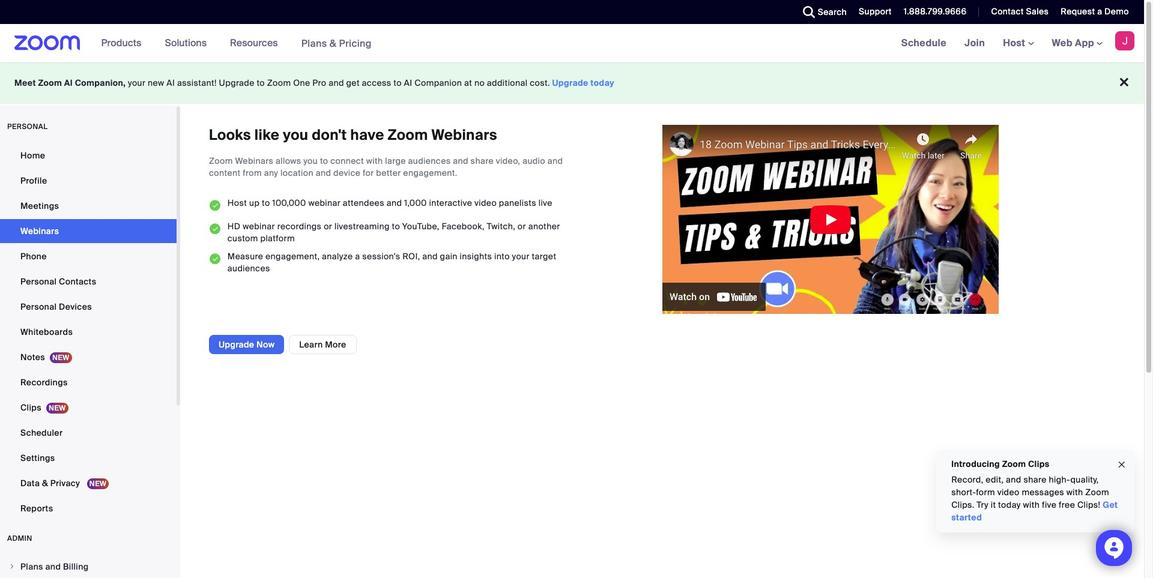 Task type: locate. For each thing, give the bounding box(es) containing it.
with inside zoom webinars allows you to connect with large audiences and share video, audio and content from any location and device for better engagement.
[[366, 156, 383, 167]]

custom
[[228, 233, 258, 244]]

a right analyze
[[355, 251, 360, 262]]

personal down phone
[[20, 276, 57, 287]]

1 horizontal spatial video
[[998, 487, 1020, 498]]

host inside meetings navigation
[[1004, 37, 1029, 49]]

form
[[977, 487, 996, 498]]

resources
[[230, 37, 278, 49]]

your
[[128, 78, 146, 88], [512, 251, 530, 262]]

0 vertical spatial webinar
[[309, 198, 341, 209]]

companion
[[415, 78, 462, 88]]

webinar inside 'hd webinar recordings or livestreaming to youtube, facebook, twitch, or another custom platform'
[[243, 221, 275, 232]]

banner
[[0, 24, 1145, 63]]

panelists
[[499, 198, 537, 209]]

audiences up engagement.
[[408, 156, 451, 167]]

1 horizontal spatial clips
[[1029, 459, 1050, 470]]

meet zoom ai companion, your new ai assistant! upgrade to zoom one pro and get access to ai companion at no additional cost. upgrade today
[[14, 78, 615, 88]]

a left demo
[[1098, 6, 1103, 17]]

personal inside personal devices link
[[20, 302, 57, 313]]

interactive
[[429, 198, 472, 209]]

share left video,
[[471, 156, 494, 167]]

audiences down measure in the left top of the page
[[228, 263, 270, 274]]

phone
[[20, 251, 47, 262]]

it
[[991, 500, 997, 511]]

five
[[1043, 500, 1057, 511]]

solutions
[[165, 37, 207, 49]]

profile link
[[0, 169, 177, 193]]

webinar up the custom
[[243, 221, 275, 232]]

upgrade
[[219, 78, 255, 88], [553, 78, 589, 88], [219, 340, 254, 350]]

any
[[264, 168, 278, 179]]

billing
[[63, 562, 89, 573]]

0 vertical spatial your
[[128, 78, 146, 88]]

0 horizontal spatial ai
[[64, 78, 73, 88]]

ai left "companion"
[[404, 78, 413, 88]]

host down contact sales
[[1004, 37, 1029, 49]]

clips
[[20, 403, 41, 413], [1029, 459, 1050, 470]]

you up location at the top of page
[[304, 156, 318, 167]]

or right twitch, at the left top of the page
[[518, 221, 526, 232]]

2 horizontal spatial ai
[[404, 78, 413, 88]]

allows
[[276, 156, 301, 167]]

and right edit, at the right bottom of page
[[1007, 475, 1022, 486]]

& for privacy
[[42, 478, 48, 489]]

connect
[[331, 156, 364, 167]]

profile picture image
[[1116, 31, 1135, 50]]

0 vertical spatial today
[[591, 78, 615, 88]]

0 vertical spatial clips
[[20, 403, 41, 413]]

host for host
[[1004, 37, 1029, 49]]

1 vertical spatial your
[[512, 251, 530, 262]]

host
[[1004, 37, 1029, 49], [228, 198, 247, 209]]

with up for in the left top of the page
[[366, 156, 383, 167]]

get
[[1103, 500, 1119, 511]]

upgrade left now
[[219, 340, 254, 350]]

join
[[965, 37, 986, 49]]

home
[[20, 150, 45, 161]]

like
[[255, 126, 280, 144]]

0 horizontal spatial a
[[355, 251, 360, 262]]

share up "messages"
[[1024, 475, 1047, 486]]

host left up
[[228, 198, 247, 209]]

scheduler link
[[0, 421, 177, 445]]

to down host up to 100,000 webinar attendees and 1,000 interactive video panelists live at left
[[392, 221, 400, 232]]

webinars inside zoom webinars allows you to connect with large audiences and share video, audio and content from any location and device for better engagement.
[[235, 156, 274, 167]]

or right recordings
[[324, 221, 332, 232]]

1 horizontal spatial your
[[512, 251, 530, 262]]

0 horizontal spatial webinars
[[20, 226, 59, 237]]

& right data
[[42, 478, 48, 489]]

youtube,
[[403, 221, 440, 232]]

0 horizontal spatial host
[[228, 198, 247, 209]]

your inside measure engagement, analyze a session's roi, and gain insights into your target audiences
[[512, 251, 530, 262]]

clips!
[[1078, 500, 1101, 511]]

looks like you don't have zoom webinars
[[209, 126, 498, 144]]

insights
[[460, 251, 492, 262]]

personal
[[20, 276, 57, 287], [20, 302, 57, 313]]

banner containing products
[[0, 24, 1145, 63]]

0 horizontal spatial clips
[[20, 403, 41, 413]]

plans & pricing link
[[301, 37, 372, 50], [301, 37, 372, 50]]

meet
[[14, 78, 36, 88]]

1 horizontal spatial share
[[1024, 475, 1047, 486]]

target
[[532, 251, 557, 262]]

2 horizontal spatial with
[[1067, 487, 1084, 498]]

1 vertical spatial &
[[42, 478, 48, 489]]

0 horizontal spatial plans
[[20, 562, 43, 573]]

1 horizontal spatial host
[[1004, 37, 1029, 49]]

audiences inside measure engagement, analyze a session's roi, and gain insights into your target audiences
[[228, 263, 270, 274]]

0 vertical spatial host
[[1004, 37, 1029, 49]]

1 vertical spatial today
[[999, 500, 1021, 511]]

webinars up video,
[[432, 126, 498, 144]]

0 vertical spatial a
[[1098, 6, 1103, 17]]

host for host up to 100,000 webinar attendees and 1,000 interactive video panelists live
[[228, 198, 247, 209]]

1 vertical spatial audiences
[[228, 263, 270, 274]]

1 vertical spatial plans
[[20, 562, 43, 573]]

today inside the record, edit, and share high-quality, short-form video messages with zoom clips. try it today with five free clips!
[[999, 500, 1021, 511]]

request a demo
[[1062, 6, 1130, 17]]

personal contacts
[[20, 276, 96, 287]]

to right up
[[262, 198, 270, 209]]

request a demo link
[[1053, 0, 1145, 24], [1062, 6, 1130, 17]]

edit,
[[986, 475, 1004, 486]]

roi,
[[403, 251, 420, 262]]

reports link
[[0, 497, 177, 521]]

and inside the record, edit, and share high-quality, short-form video messages with zoom clips. try it today with five free clips!
[[1007, 475, 1022, 486]]

with down "messages"
[[1024, 500, 1040, 511]]

1 vertical spatial you
[[304, 156, 318, 167]]

1 horizontal spatial webinars
[[235, 156, 274, 167]]

recordings
[[20, 377, 68, 388]]

0 horizontal spatial webinar
[[243, 221, 275, 232]]

and right audio
[[548, 156, 563, 167]]

measure engagement, analyze a session's roi, and gain insights into your target audiences
[[228, 251, 557, 274]]

0 horizontal spatial audiences
[[228, 263, 270, 274]]

and left billing
[[45, 562, 61, 573]]

meet zoom ai companion, footer
[[0, 63, 1145, 104]]

profile
[[20, 175, 47, 186]]

you up the allows
[[283, 126, 309, 144]]

notes link
[[0, 346, 177, 370]]

plans up meet zoom ai companion, your new ai assistant! upgrade to zoom one pro and get access to ai companion at no additional cost. upgrade today
[[301, 37, 327, 50]]

to down resources dropdown button at top
[[257, 78, 265, 88]]

webinars up from
[[235, 156, 274, 167]]

access
[[362, 78, 392, 88]]

support
[[859, 6, 892, 17]]

no
[[475, 78, 485, 88]]

pricing
[[339, 37, 372, 50]]

1 horizontal spatial with
[[1024, 500, 1040, 511]]

pro
[[313, 78, 327, 88]]

0 vertical spatial with
[[366, 156, 383, 167]]

0 horizontal spatial &
[[42, 478, 48, 489]]

clips up 'scheduler'
[[20, 403, 41, 413]]

twitch,
[[487, 221, 516, 232]]

audiences
[[408, 156, 451, 167], [228, 263, 270, 274]]

1 vertical spatial a
[[355, 251, 360, 262]]

0 horizontal spatial today
[[591, 78, 615, 88]]

1 vertical spatial with
[[1067, 487, 1084, 498]]

and inside measure engagement, analyze a session's roi, and gain insights into your target audiences
[[423, 251, 438, 262]]

upgrade now button
[[209, 335, 284, 355]]

zoom up clips!
[[1086, 487, 1110, 498]]

1 vertical spatial clips
[[1029, 459, 1050, 470]]

1 vertical spatial video
[[998, 487, 1020, 498]]

1 horizontal spatial ai
[[167, 78, 175, 88]]

personal for personal contacts
[[20, 276, 57, 287]]

0 vertical spatial personal
[[20, 276, 57, 287]]

0 horizontal spatial or
[[324, 221, 332, 232]]

0 vertical spatial video
[[475, 198, 497, 209]]

audiences inside zoom webinars allows you to connect with large audiences and share video, audio and content from any location and device for better engagement.
[[408, 156, 451, 167]]

up
[[249, 198, 260, 209]]

0 vertical spatial you
[[283, 126, 309, 144]]

personal for personal devices
[[20, 302, 57, 313]]

1 horizontal spatial &
[[330, 37, 337, 50]]

share
[[471, 156, 494, 167], [1024, 475, 1047, 486]]

zoom up content
[[209, 156, 233, 167]]

gain
[[440, 251, 458, 262]]

and left gain
[[423, 251, 438, 262]]

0 vertical spatial plans
[[301, 37, 327, 50]]

0 vertical spatial &
[[330, 37, 337, 50]]

to inside zoom webinars allows you to connect with large audiences and share video, audio and content from any location and device for better engagement.
[[320, 156, 328, 167]]

1 horizontal spatial plans
[[301, 37, 327, 50]]

1 vertical spatial webinar
[[243, 221, 275, 232]]

right image
[[8, 564, 16, 571]]

upgrade inside button
[[219, 340, 254, 350]]

your inside meet zoom ai companion, footer
[[128, 78, 146, 88]]

1 personal from the top
[[20, 276, 57, 287]]

0 horizontal spatial share
[[471, 156, 494, 167]]

reports
[[20, 504, 53, 514]]

cost.
[[530, 78, 550, 88]]

short-
[[952, 487, 977, 498]]

personal up whiteboards
[[20, 302, 57, 313]]

webinars down the meetings
[[20, 226, 59, 237]]

1 horizontal spatial or
[[518, 221, 526, 232]]

1 vertical spatial personal
[[20, 302, 57, 313]]

2 personal from the top
[[20, 302, 57, 313]]

solutions button
[[165, 24, 212, 63]]

devices
[[59, 302, 92, 313]]

video down edit, at the right bottom of page
[[998, 487, 1020, 498]]

another
[[529, 221, 560, 232]]

1 horizontal spatial webinar
[[309, 198, 341, 209]]

& left pricing
[[330, 37, 337, 50]]

and left get
[[329, 78, 344, 88]]

video up twitch, at the left top of the page
[[475, 198, 497, 209]]

1,000
[[404, 198, 427, 209]]

ai right new
[[167, 78, 175, 88]]

0 vertical spatial webinars
[[432, 126, 498, 144]]

webinar up recordings
[[309, 198, 341, 209]]

plans and billing menu item
[[0, 556, 177, 579]]

1 horizontal spatial a
[[1098, 6, 1103, 17]]

personal menu menu
[[0, 144, 177, 522]]

into
[[495, 251, 510, 262]]

plans inside product information navigation
[[301, 37, 327, 50]]

1 vertical spatial host
[[228, 198, 247, 209]]

to
[[257, 78, 265, 88], [394, 78, 402, 88], [320, 156, 328, 167], [262, 198, 270, 209], [392, 221, 400, 232]]

meetings
[[20, 201, 59, 212]]

your left new
[[128, 78, 146, 88]]

host button
[[1004, 37, 1035, 49]]

& inside product information navigation
[[330, 37, 337, 50]]

search
[[818, 7, 847, 17]]

record, edit, and share high-quality, short-form video messages with zoom clips. try it today with five free clips!
[[952, 475, 1110, 511]]

zoom inside the record, edit, and share high-quality, short-form video messages with zoom clips. try it today with five free clips!
[[1086, 487, 1110, 498]]

engagement,
[[266, 251, 320, 262]]

your right into
[[512, 251, 530, 262]]

& inside data & privacy link
[[42, 478, 48, 489]]

1 vertical spatial webinars
[[235, 156, 274, 167]]

personal inside personal contacts link
[[20, 276, 57, 287]]

with up free at the right bottom of the page
[[1067, 487, 1084, 498]]

1 horizontal spatial audiences
[[408, 156, 451, 167]]

large
[[385, 156, 406, 167]]

clips inside the personal menu menu
[[20, 403, 41, 413]]

at
[[465, 78, 472, 88]]

to right access
[[394, 78, 402, 88]]

0 vertical spatial share
[[471, 156, 494, 167]]

upgrade down product information navigation
[[219, 78, 255, 88]]

0 vertical spatial audiences
[[408, 156, 451, 167]]

1 vertical spatial share
[[1024, 475, 1047, 486]]

plans inside plans and billing menu item
[[20, 562, 43, 573]]

ai left companion,
[[64, 78, 73, 88]]

0 horizontal spatial your
[[128, 78, 146, 88]]

1 horizontal spatial today
[[999, 500, 1021, 511]]

zoom left one
[[267, 78, 291, 88]]

webinars
[[432, 126, 498, 144], [235, 156, 274, 167], [20, 226, 59, 237]]

a
[[1098, 6, 1103, 17], [355, 251, 360, 262]]

0 horizontal spatial with
[[366, 156, 383, 167]]

plans right right image at the bottom of the page
[[20, 562, 43, 573]]

2 ai from the left
[[167, 78, 175, 88]]

2 vertical spatial with
[[1024, 500, 1040, 511]]

to left the connect
[[320, 156, 328, 167]]

recordings link
[[0, 371, 177, 395]]

today inside meet zoom ai companion, footer
[[591, 78, 615, 88]]

you inside zoom webinars allows you to connect with large audiences and share video, audio and content from any location and device for better engagement.
[[304, 156, 318, 167]]

today
[[591, 78, 615, 88], [999, 500, 1021, 511]]

2 vertical spatial webinars
[[20, 226, 59, 237]]

clips up high-
[[1029, 459, 1050, 470]]

live
[[539, 198, 553, 209]]

a inside measure engagement, analyze a session's roi, and gain insights into your target audiences
[[355, 251, 360, 262]]

2 horizontal spatial webinars
[[432, 126, 498, 144]]

corner success image
[[209, 197, 222, 214]]



Task type: vqa. For each thing, say whether or not it's contained in the screenshot.
SEARCH SETTINGS TEXT FIELD
no



Task type: describe. For each thing, give the bounding box(es) containing it.
1.888.799.9666
[[904, 6, 967, 17]]

personal devices
[[20, 302, 92, 313]]

introducing
[[952, 459, 1001, 470]]

new
[[148, 78, 164, 88]]

livestreaming
[[335, 221, 390, 232]]

messages
[[1022, 487, 1065, 498]]

and left 1,000
[[387, 198, 402, 209]]

video,
[[496, 156, 521, 167]]

privacy
[[50, 478, 80, 489]]

0 horizontal spatial video
[[475, 198, 497, 209]]

now
[[257, 340, 275, 350]]

& for pricing
[[330, 37, 337, 50]]

introducing zoom clips
[[952, 459, 1050, 470]]

app
[[1076, 37, 1095, 49]]

request
[[1062, 6, 1096, 17]]

zoom inside zoom webinars allows you to connect with large audiences and share video, audio and content from any location and device for better engagement.
[[209, 156, 233, 167]]

admin
[[7, 534, 32, 544]]

get started
[[952, 500, 1119, 523]]

plans & pricing
[[301, 37, 372, 50]]

clips.
[[952, 500, 975, 511]]

get started link
[[952, 500, 1119, 523]]

data
[[20, 478, 40, 489]]

settings
[[20, 453, 55, 464]]

2 or from the left
[[518, 221, 526, 232]]

close image
[[1118, 458, 1127, 472]]

meetings navigation
[[893, 24, 1145, 63]]

1 or from the left
[[324, 221, 332, 232]]

scheduler
[[20, 428, 63, 439]]

and inside meet zoom ai companion, footer
[[329, 78, 344, 88]]

and left device
[[316, 168, 331, 179]]

device
[[334, 168, 361, 179]]

don't
[[312, 126, 347, 144]]

zoom webinars allows you to connect with large audiences and share video, audio and content from any location and device for better engagement.
[[209, 156, 563, 179]]

100,000
[[272, 198, 306, 209]]

zoom right meet
[[38, 78, 62, 88]]

web
[[1053, 37, 1073, 49]]

to inside 'hd webinar recordings or livestreaming to youtube, facebook, twitch, or another custom platform'
[[392, 221, 400, 232]]

more
[[325, 340, 347, 350]]

hd
[[228, 221, 241, 232]]

companion,
[[75, 78, 126, 88]]

resources button
[[230, 24, 283, 63]]

and up engagement.
[[453, 156, 469, 167]]

whiteboards
[[20, 327, 73, 338]]

web app
[[1053, 37, 1095, 49]]

webinars inside webinars link
[[20, 226, 59, 237]]

3 ai from the left
[[404, 78, 413, 88]]

upgrade right cost.
[[553, 78, 589, 88]]

location
[[281, 168, 314, 179]]

hd webinar recordings or livestreaming to youtube, facebook, twitch, or another custom platform
[[228, 221, 560, 244]]

sales
[[1027, 6, 1050, 17]]

one
[[293, 78, 310, 88]]

content
[[209, 168, 241, 179]]

personal devices link
[[0, 295, 177, 319]]

1 ai from the left
[[64, 78, 73, 88]]

schedule link
[[893, 24, 956, 63]]

plans for plans & pricing
[[301, 37, 327, 50]]

share inside zoom webinars allows you to connect with large audiences and share video, audio and content from any location and device for better engagement.
[[471, 156, 494, 167]]

better
[[376, 168, 401, 179]]

started
[[952, 513, 983, 523]]

recordings
[[277, 221, 322, 232]]

additional
[[487, 78, 528, 88]]

audio
[[523, 156, 546, 167]]

get
[[346, 78, 360, 88]]

zoom up large
[[388, 126, 428, 144]]

zoom up edit, at the right bottom of page
[[1003, 459, 1027, 470]]

platform
[[261, 233, 295, 244]]

upgrade today link
[[553, 78, 615, 88]]

analyze
[[322, 251, 353, 262]]

have
[[351, 126, 384, 144]]

web app button
[[1053, 37, 1103, 49]]

settings link
[[0, 447, 177, 471]]

measure
[[228, 251, 263, 262]]

session's
[[363, 251, 401, 262]]

learn
[[299, 340, 323, 350]]

contacts
[[59, 276, 96, 287]]

whiteboards link
[[0, 320, 177, 344]]

learn more
[[299, 340, 347, 350]]

video inside the record, edit, and share high-quality, short-form video messages with zoom clips. try it today with five free clips!
[[998, 487, 1020, 498]]

attendees
[[343, 198, 385, 209]]

plans for plans and billing
[[20, 562, 43, 573]]

personal contacts link
[[0, 270, 177, 294]]

zoom logo image
[[14, 35, 80, 50]]

high-
[[1050, 475, 1071, 486]]

contact sales
[[992, 6, 1050, 17]]

from
[[243, 168, 262, 179]]

share inside the record, edit, and share high-quality, short-form video messages with zoom clips. try it today with five free clips!
[[1024, 475, 1047, 486]]

record,
[[952, 475, 984, 486]]

plans and billing
[[20, 562, 89, 573]]

and inside plans and billing menu item
[[45, 562, 61, 573]]

looks
[[209, 126, 251, 144]]

product information navigation
[[92, 24, 381, 63]]

contact
[[992, 6, 1025, 17]]

free
[[1059, 500, 1076, 511]]

data & privacy link
[[0, 472, 177, 496]]



